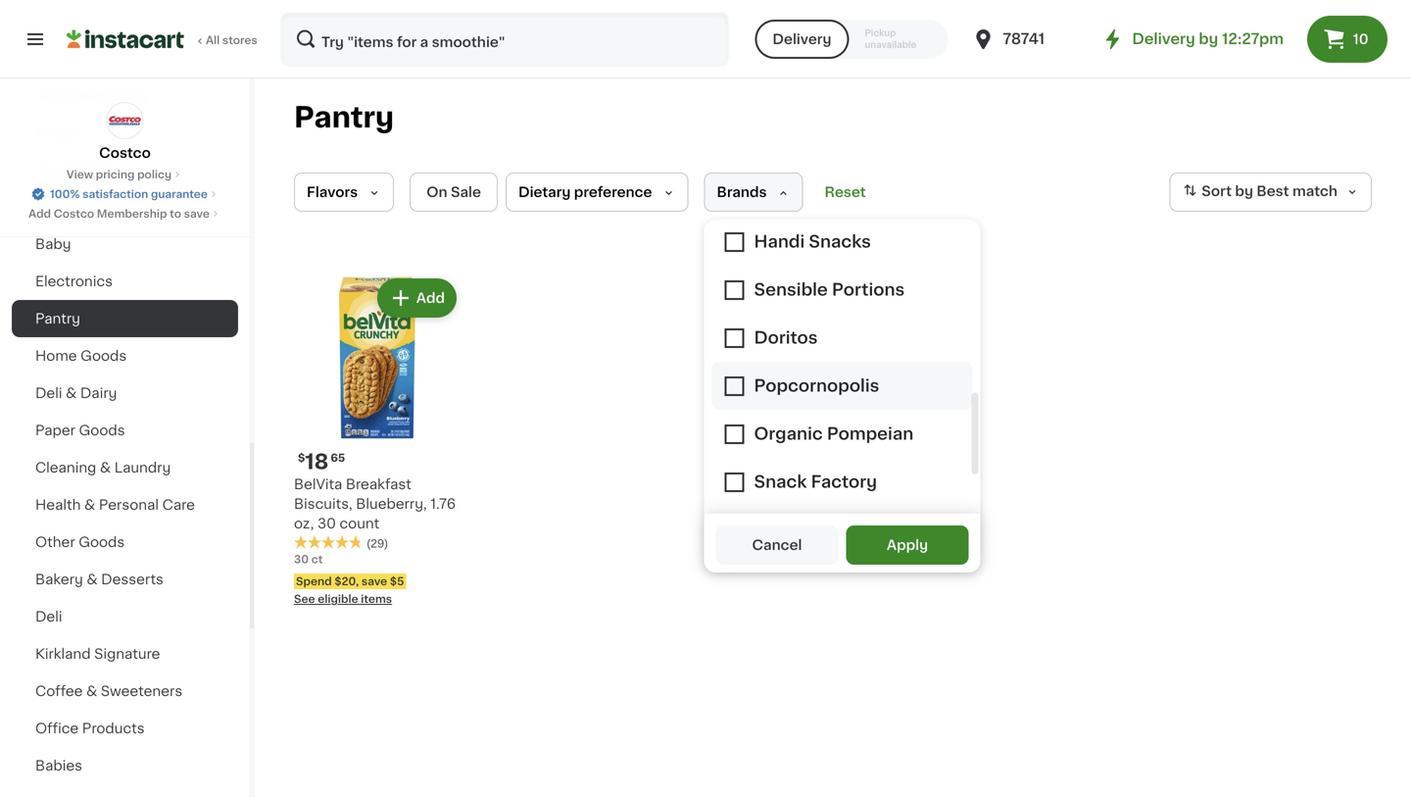 Task type: describe. For each thing, give the bounding box(es) containing it.
guarantee
[[151, 189, 208, 200]]

stores
[[222, 35, 258, 46]]

save inside add costco membership to save link
[[184, 208, 210, 219]]

reset button
[[819, 173, 872, 212]]

home goods link
[[12, 337, 238, 375]]

Best match Sort by field
[[1170, 173, 1373, 212]]

electronics
[[35, 275, 113, 288]]

goods for other goods
[[79, 535, 125, 549]]

on
[[427, 185, 448, 199]]

dietary preference
[[519, 185, 652, 199]]

office
[[35, 722, 79, 735]]

home
[[35, 349, 77, 363]]

add costco membership to save
[[29, 208, 210, 219]]

ct
[[311, 554, 323, 565]]

30 inside the belvita breakfast biscuits, blueberry, 1.76 oz, 30 count
[[318, 517, 336, 530]]

pets
[[35, 200, 66, 214]]

coffee & sweeteners
[[35, 684, 183, 698]]

product group
[[294, 275, 461, 607]]

electronics link
[[12, 263, 238, 300]]

bakery & desserts link
[[12, 561, 238, 598]]

blueberry,
[[356, 497, 427, 511]]

cancel
[[752, 538, 802, 552]]

best match
[[1257, 185, 1338, 198]]

deli & dairy
[[35, 386, 117, 400]]

laundry
[[114, 461, 171, 475]]

paper
[[35, 424, 75, 437]]

count
[[340, 517, 380, 530]]

1 horizontal spatial pantry
[[294, 103, 394, 131]]

dietary preference button
[[506, 173, 689, 212]]

add costco membership to save link
[[29, 206, 221, 222]]

sweeteners
[[101, 684, 183, 698]]

1 vertical spatial costco
[[54, 208, 94, 219]]

kirkland
[[35, 647, 91, 661]]

pricing
[[96, 169, 135, 180]]

health & personal care link
[[12, 486, 238, 524]]

snacks & candy link
[[12, 76, 238, 114]]

see
[[294, 594, 315, 604]]

& for deli
[[66, 386, 77, 400]]

satisfaction
[[82, 189, 148, 200]]

& for cleaning
[[100, 461, 111, 475]]

babies link
[[12, 747, 238, 784]]

paper goods
[[35, 424, 125, 437]]

sort
[[1202, 185, 1232, 198]]

delivery for delivery by 12:27pm
[[1133, 32, 1196, 46]]

desserts
[[101, 573, 164, 586]]

10 button
[[1308, 16, 1388, 63]]

18
[[305, 451, 329, 472]]

add button
[[379, 280, 455, 316]]

kirkland signature
[[35, 647, 160, 661]]

goods for home goods
[[81, 349, 127, 363]]

$5
[[390, 576, 404, 587]]

babies
[[35, 759, 82, 773]]

snacks & candy
[[35, 88, 148, 102]]

sale
[[451, 185, 481, 199]]

(29)
[[367, 538, 389, 549]]

apply button
[[847, 525, 969, 565]]

health
[[35, 498, 81, 512]]

flavors
[[307, 185, 358, 199]]

delivery for delivery
[[773, 32, 832, 46]]

candy
[[103, 88, 148, 102]]

add for add costco membership to save
[[29, 208, 51, 219]]

delivery by 12:27pm link
[[1101, 27, 1284, 51]]

baby link
[[12, 225, 238, 263]]

oz,
[[294, 517, 314, 530]]

deli for deli & dairy
[[35, 386, 62, 400]]

deli for deli
[[35, 610, 62, 624]]

by for sort
[[1236, 185, 1254, 198]]

& for health
[[84, 498, 95, 512]]

bakery & desserts
[[35, 573, 164, 586]]

on sale
[[427, 185, 481, 199]]

brands button
[[704, 173, 803, 212]]

household
[[35, 163, 110, 176]]

preference
[[574, 185, 652, 199]]

sort by
[[1202, 185, 1254, 198]]

cleaning
[[35, 461, 96, 475]]

bakery
[[35, 573, 83, 586]]

belvita
[[294, 477, 342, 491]]

household link
[[12, 151, 238, 188]]

paper goods link
[[12, 412, 238, 449]]

dietary
[[519, 185, 571, 199]]

$20,
[[335, 576, 359, 587]]

all
[[206, 35, 220, 46]]

deli link
[[12, 598, 238, 635]]

30 ct
[[294, 554, 323, 565]]



Task type: vqa. For each thing, say whether or not it's contained in the screenshot.
NOW to the top
no



Task type: locate. For each thing, give the bounding box(es) containing it.
snacks
[[35, 88, 85, 102]]

save inside spend $20, save $5 see eligible items
[[362, 576, 387, 587]]

baby
[[35, 237, 71, 251]]

spend
[[296, 576, 332, 587]]

biscuits,
[[294, 497, 353, 511]]

78741
[[1003, 32, 1045, 46]]

costco down 100%
[[54, 208, 94, 219]]

1 vertical spatial add
[[416, 291, 445, 305]]

pantry up home
[[35, 312, 80, 325]]

Search field
[[282, 14, 728, 65]]

eligible
[[318, 594, 358, 604]]

goods up bakery & desserts
[[79, 535, 125, 549]]

policy
[[137, 169, 172, 180]]

apply
[[887, 538, 929, 552]]

delivery inside button
[[773, 32, 832, 46]]

0 horizontal spatial delivery
[[773, 32, 832, 46]]

add inside button
[[416, 291, 445, 305]]

signature
[[94, 647, 160, 661]]

items
[[361, 594, 392, 604]]

$
[[298, 452, 305, 463]]

best
[[1257, 185, 1290, 198]]

costco up "view pricing policy" link
[[99, 146, 151, 160]]

1 vertical spatial pantry
[[35, 312, 80, 325]]

1 horizontal spatial 30
[[318, 517, 336, 530]]

2 vertical spatial goods
[[79, 535, 125, 549]]

health & personal care
[[35, 498, 195, 512]]

goods up "cleaning & laundry"
[[79, 424, 125, 437]]

0 vertical spatial 30
[[318, 517, 336, 530]]

10
[[1354, 32, 1369, 46]]

None search field
[[280, 12, 730, 67]]

cancel button
[[716, 525, 839, 565]]

& left laundry
[[100, 461, 111, 475]]

0 horizontal spatial costco
[[54, 208, 94, 219]]

delivery by 12:27pm
[[1133, 32, 1284, 46]]

brands
[[717, 185, 767, 199]]

by inside field
[[1236, 185, 1254, 198]]

0 vertical spatial add
[[29, 208, 51, 219]]

reset
[[825, 185, 866, 199]]

frozen link
[[12, 114, 238, 151]]

instacart logo image
[[67, 27, 184, 51]]

on sale button
[[410, 173, 498, 212]]

spend $20, save $5 see eligible items
[[294, 576, 404, 604]]

view pricing policy
[[67, 169, 172, 180]]

coffee & sweeteners link
[[12, 673, 238, 710]]

pantry up flavors dropdown button
[[294, 103, 394, 131]]

personal
[[99, 498, 159, 512]]

2 deli from the top
[[35, 610, 62, 624]]

0 vertical spatial save
[[184, 208, 210, 219]]

& left candy
[[88, 88, 99, 102]]

& left dairy
[[66, 386, 77, 400]]

& for coffee
[[86, 684, 97, 698]]

save
[[184, 208, 210, 219], [362, 576, 387, 587]]

office products
[[35, 722, 145, 735]]

0 vertical spatial deli
[[35, 386, 62, 400]]

30 down biscuits,
[[318, 517, 336, 530]]

match
[[1293, 185, 1338, 198]]

goods for paper goods
[[79, 424, 125, 437]]

kirkland signature link
[[12, 635, 238, 673]]

& for snacks
[[88, 88, 99, 102]]

add
[[29, 208, 51, 219], [416, 291, 445, 305]]

1 deli from the top
[[35, 386, 62, 400]]

office products link
[[12, 710, 238, 747]]

belvita breakfast biscuits, blueberry, 1.76 oz, 30 count
[[294, 477, 456, 530]]

1 vertical spatial by
[[1236, 185, 1254, 198]]

1 horizontal spatial add
[[416, 291, 445, 305]]

1 horizontal spatial by
[[1236, 185, 1254, 198]]

65
[[331, 452, 345, 463]]

1 horizontal spatial save
[[362, 576, 387, 587]]

other
[[35, 535, 75, 549]]

by
[[1199, 32, 1219, 46], [1236, 185, 1254, 198]]

0 vertical spatial costco
[[99, 146, 151, 160]]

1 horizontal spatial costco
[[99, 146, 151, 160]]

all stores
[[206, 35, 258, 46]]

78741 button
[[972, 12, 1090, 67]]

membership
[[97, 208, 167, 219]]

1.76
[[431, 497, 456, 511]]

deli down bakery
[[35, 610, 62, 624]]

flavors button
[[294, 173, 394, 212]]

goods up dairy
[[81, 349, 127, 363]]

add for add
[[416, 291, 445, 305]]

0 vertical spatial by
[[1199, 32, 1219, 46]]

costco link
[[99, 102, 151, 163]]

by left 12:27pm
[[1199, 32, 1219, 46]]

0 horizontal spatial pantry
[[35, 312, 80, 325]]

coffee
[[35, 684, 83, 698]]

1 vertical spatial 30
[[294, 554, 309, 565]]

1 vertical spatial goods
[[79, 424, 125, 437]]

0 horizontal spatial save
[[184, 208, 210, 219]]

costco logo image
[[106, 102, 144, 139]]

& right coffee
[[86, 684, 97, 698]]

30
[[318, 517, 336, 530], [294, 554, 309, 565]]

other goods link
[[12, 524, 238, 561]]

& right health
[[84, 498, 95, 512]]

0 vertical spatial goods
[[81, 349, 127, 363]]

★★★★★
[[294, 535, 363, 549], [294, 535, 363, 549]]

30 left ct
[[294, 554, 309, 565]]

pantry
[[294, 103, 394, 131], [35, 312, 80, 325]]

costco
[[99, 146, 151, 160], [54, 208, 94, 219]]

save right to
[[184, 208, 210, 219]]

by for delivery
[[1199, 32, 1219, 46]]

pantry link
[[12, 300, 238, 337]]

dairy
[[80, 386, 117, 400]]

0 horizontal spatial add
[[29, 208, 51, 219]]

view
[[67, 169, 93, 180]]

view pricing policy link
[[67, 167, 183, 182]]

service type group
[[755, 20, 948, 59]]

home goods
[[35, 349, 127, 363]]

& for bakery
[[87, 573, 98, 586]]

0 horizontal spatial by
[[1199, 32, 1219, 46]]

$ 18 65
[[298, 451, 345, 472]]

deli up paper
[[35, 386, 62, 400]]

0 horizontal spatial 30
[[294, 554, 309, 565]]

100% satisfaction guarantee button
[[30, 182, 219, 202]]

1 vertical spatial save
[[362, 576, 387, 587]]

goods
[[81, 349, 127, 363], [79, 424, 125, 437], [79, 535, 125, 549]]

by right the sort
[[1236, 185, 1254, 198]]

save up items
[[362, 576, 387, 587]]

cleaning & laundry link
[[12, 449, 238, 486]]

& right bakery
[[87, 573, 98, 586]]

frozen
[[35, 125, 82, 139]]

1 horizontal spatial delivery
[[1133, 32, 1196, 46]]

1 vertical spatial deli
[[35, 610, 62, 624]]

products
[[82, 722, 145, 735]]

all stores link
[[67, 12, 259, 67]]

cleaning & laundry
[[35, 461, 171, 475]]

0 vertical spatial pantry
[[294, 103, 394, 131]]

pets link
[[12, 188, 238, 225]]



